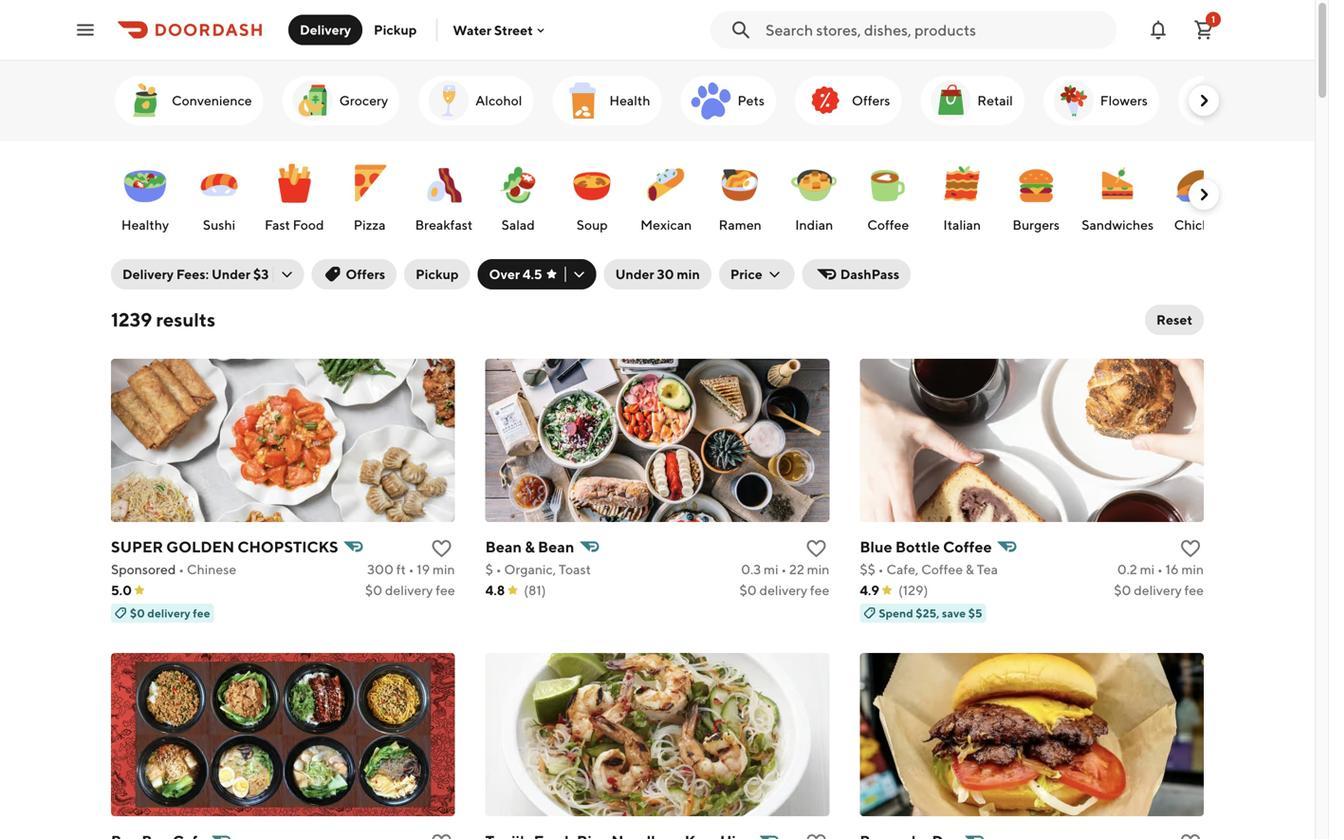 Task type: vqa. For each thing, say whether or not it's contained in the screenshot.
Liquid Death Mountain Water Natural Artesian Water Cans (19.2 oz x 8 ct) 'image'
no



Task type: locate. For each thing, give the bounding box(es) containing it.
sponsored
[[111, 562, 176, 577]]

offers down pizza
[[346, 266, 386, 282]]

fee
[[436, 582, 455, 598], [811, 582, 830, 598], [1185, 582, 1205, 598], [193, 607, 210, 620]]

delivery
[[385, 582, 433, 598], [760, 582, 808, 598], [1135, 582, 1183, 598], [148, 607, 191, 620]]

1 vertical spatial pickup
[[416, 266, 459, 282]]

0.2 mi • 16 min
[[1118, 562, 1205, 577]]

min right 16
[[1182, 562, 1205, 577]]

catering image
[[1186, 78, 1232, 123]]

offers right offers icon
[[852, 93, 891, 108]]

under left $3
[[212, 266, 251, 282]]

next button of carousel image
[[1195, 185, 1214, 204]]

1 horizontal spatial &
[[966, 562, 975, 577]]

1 under from the left
[[212, 266, 251, 282]]

& left the tea
[[966, 562, 975, 577]]

coffee up dashpass
[[868, 217, 910, 233]]

chopsticks
[[238, 538, 339, 556]]

fee down 0.2 mi • 16 min
[[1185, 582, 1205, 598]]

offers
[[852, 93, 891, 108], [346, 266, 386, 282]]

pickup right delivery 'button'
[[374, 22, 417, 37]]

delivery
[[300, 22, 351, 37], [122, 266, 174, 282]]

$​0 delivery fee down 0.2 mi • 16 min
[[1115, 582, 1205, 598]]

flowers
[[1101, 93, 1148, 108]]

soup
[[577, 217, 608, 233]]

golden
[[166, 538, 235, 556]]

4 items, open order cart image
[[1193, 19, 1216, 41]]

0 vertical spatial coffee
[[868, 217, 910, 233]]

click to add this store to your saved list image
[[805, 832, 828, 839]]

mi
[[764, 562, 779, 577], [1141, 562, 1155, 577]]

• right $
[[496, 562, 502, 577]]

0 vertical spatial pickup
[[374, 22, 417, 37]]

delivery fees: under $3
[[122, 266, 269, 282]]

4.5
[[523, 266, 543, 282]]

1 button
[[1186, 11, 1224, 49]]

$​0 delivery fee
[[365, 582, 455, 598], [740, 582, 830, 598], [1115, 582, 1205, 598]]

$3
[[253, 266, 269, 282]]

$0
[[130, 607, 145, 620]]

0 horizontal spatial bean
[[486, 538, 522, 556]]

2 horizontal spatial $​0
[[1115, 582, 1132, 598]]

$​0 delivery fee for super golden chopsticks
[[365, 582, 455, 598]]

2 $​0 delivery fee from the left
[[740, 582, 830, 598]]

delivery inside 'button'
[[300, 22, 351, 37]]

fee for coffee
[[1185, 582, 1205, 598]]

over
[[489, 266, 520, 282]]

1 horizontal spatial bean
[[538, 538, 575, 556]]

• down golden
[[179, 562, 184, 577]]

price button
[[719, 259, 795, 290]]

2 under from the left
[[616, 266, 655, 282]]

healthy
[[121, 217, 169, 233]]

under left 30
[[616, 266, 655, 282]]

coffee down blue bottle coffee
[[922, 562, 964, 577]]

pickup down breakfast
[[416, 266, 459, 282]]

notification bell image
[[1148, 19, 1170, 41]]

min for blue bottle coffee
[[1182, 562, 1205, 577]]

$​0
[[365, 582, 383, 598], [740, 582, 757, 598], [1115, 582, 1132, 598]]

pickup button down breakfast
[[405, 259, 470, 290]]

2 bean from the left
[[538, 538, 575, 556]]

tea
[[977, 562, 999, 577]]

0 horizontal spatial $​0 delivery fee
[[365, 582, 455, 598]]

1 vertical spatial coffee
[[944, 538, 993, 556]]

pets link
[[681, 76, 776, 125]]

over 4.5
[[489, 266, 543, 282]]

2 $​0 from the left
[[740, 582, 757, 598]]

$​0 delivery fee for bean & bean
[[740, 582, 830, 598]]

fee down 0.3 mi • 22 min
[[811, 582, 830, 598]]

1 horizontal spatial under
[[616, 266, 655, 282]]

0.3
[[741, 562, 762, 577]]

0 horizontal spatial mi
[[764, 562, 779, 577]]

delivery down 300 ft • 19 min
[[385, 582, 433, 598]]

grocery image
[[290, 78, 336, 123]]

1 horizontal spatial mi
[[1141, 562, 1155, 577]]

0 horizontal spatial $​0
[[365, 582, 383, 598]]

fast
[[265, 217, 290, 233]]

click to add this store to your saved list image for blue bottle coffee
[[1180, 537, 1203, 560]]

• left 16
[[1158, 562, 1164, 577]]

fee down 300 ft • 19 min
[[436, 582, 455, 598]]

3 $​0 from the left
[[1115, 582, 1132, 598]]

delivery for delivery fees: under $3
[[122, 266, 174, 282]]

alcohol
[[476, 93, 522, 108]]

1 horizontal spatial $​0 delivery fee
[[740, 582, 830, 598]]

coffee up the tea
[[944, 538, 993, 556]]

$​0 delivery fee down 0.3 mi • 22 min
[[740, 582, 830, 598]]

food
[[293, 217, 324, 233]]

click to add this store to your saved list image
[[431, 537, 453, 560], [805, 537, 828, 560], [1180, 537, 1203, 560], [431, 832, 453, 839], [1180, 832, 1203, 839]]

0 horizontal spatial delivery
[[122, 266, 174, 282]]

1 vertical spatial offers
[[346, 266, 386, 282]]

1
[[1212, 14, 1216, 25]]

min right 19 on the left bottom
[[433, 562, 455, 577]]

breakfast
[[415, 217, 473, 233]]

1 horizontal spatial offers
[[852, 93, 891, 108]]

& up organic,
[[525, 538, 535, 556]]

delivery up 'grocery' icon
[[300, 22, 351, 37]]

blue bottle coffee
[[860, 538, 993, 556]]

1 horizontal spatial $​0
[[740, 582, 757, 598]]

delivery right $0
[[148, 607, 191, 620]]

min right 30
[[677, 266, 700, 282]]

under
[[212, 266, 251, 282], [616, 266, 655, 282]]

bean up "$ • organic, toast"
[[538, 538, 575, 556]]

0 horizontal spatial offers
[[346, 266, 386, 282]]

&
[[525, 538, 535, 556], [966, 562, 975, 577]]

bean
[[486, 538, 522, 556], [538, 538, 575, 556]]

1 horizontal spatial delivery
[[300, 22, 351, 37]]

under 30 min button
[[604, 259, 712, 290]]

2 mi from the left
[[1141, 562, 1155, 577]]

1 $​0 delivery fee from the left
[[365, 582, 455, 598]]

0 vertical spatial delivery
[[300, 22, 351, 37]]

sponsored • chinese
[[111, 562, 237, 577]]

• right $$
[[879, 562, 884, 577]]

3 $​0 delivery fee from the left
[[1115, 582, 1205, 598]]

pizza
[[354, 217, 386, 233]]

1 $​0 from the left
[[365, 582, 383, 598]]

0 horizontal spatial under
[[212, 266, 251, 282]]

pickup button
[[363, 15, 429, 45], [405, 259, 470, 290]]

• left 22
[[782, 562, 787, 577]]

1 vertical spatial delivery
[[122, 266, 174, 282]]

mi right 0.2
[[1141, 562, 1155, 577]]

•
[[179, 562, 184, 577], [409, 562, 414, 577], [496, 562, 502, 577], [782, 562, 787, 577], [879, 562, 884, 577], [1158, 562, 1164, 577]]

water street
[[453, 22, 533, 38]]

under 30 min
[[616, 266, 700, 282]]

1 vertical spatial &
[[966, 562, 975, 577]]

$​0 delivery fee down 300 ft • 19 min
[[365, 582, 455, 598]]

delivery button
[[289, 15, 363, 45]]

delivery down 0.2 mi • 16 min
[[1135, 582, 1183, 598]]

1 mi from the left
[[764, 562, 779, 577]]

save
[[943, 607, 967, 620]]

offers inside button
[[346, 266, 386, 282]]

pickup for top "pickup" button
[[374, 22, 417, 37]]

4.9
[[860, 582, 880, 598]]

$​0 down 0.3
[[740, 582, 757, 598]]

pickup button left water
[[363, 15, 429, 45]]

delivery left the fees:
[[122, 266, 174, 282]]

dashpass
[[841, 266, 900, 282]]

min for super golden chopsticks
[[433, 562, 455, 577]]

min right 22
[[808, 562, 830, 577]]

mi right 0.3
[[764, 562, 779, 577]]

• right ft
[[409, 562, 414, 577]]

2 horizontal spatial $​0 delivery fee
[[1115, 582, 1205, 598]]

bean up $
[[486, 538, 522, 556]]

0 horizontal spatial &
[[525, 538, 535, 556]]

$​0 delivery fee for blue bottle coffee
[[1115, 582, 1205, 598]]

$​0 down 0.2
[[1115, 582, 1132, 598]]

(129)
[[899, 582, 929, 598]]

$​0 for super golden chopsticks
[[365, 582, 383, 598]]

0 vertical spatial &
[[525, 538, 535, 556]]

salad
[[502, 217, 535, 233]]

$​0 down 300
[[365, 582, 383, 598]]

$ • organic, toast
[[486, 562, 591, 577]]

min
[[677, 266, 700, 282], [433, 562, 455, 577], [808, 562, 830, 577], [1182, 562, 1205, 577]]

alcohol link
[[419, 76, 534, 125]]

bean & bean
[[486, 538, 575, 556]]

ramen
[[719, 217, 762, 233]]

click to add this store to your saved list image for bean & bean
[[805, 537, 828, 560]]

1 bean from the left
[[486, 538, 522, 556]]

open menu image
[[74, 19, 97, 41]]

flowers link
[[1044, 76, 1160, 125]]

water
[[453, 22, 492, 38]]

delivery down 0.3 mi • 22 min
[[760, 582, 808, 598]]

retail image
[[929, 78, 974, 123]]

coffee
[[868, 217, 910, 233], [944, 538, 993, 556], [922, 562, 964, 577]]

2 • from the left
[[409, 562, 414, 577]]

$$ • cafe, coffee & tea
[[860, 562, 999, 577]]



Task type: describe. For each thing, give the bounding box(es) containing it.
blue
[[860, 538, 893, 556]]

fee for chopsticks
[[436, 582, 455, 598]]

6 • from the left
[[1158, 562, 1164, 577]]

click to add this store to your saved list image for super golden chopsticks
[[431, 537, 453, 560]]

$25,
[[916, 607, 940, 620]]

0 vertical spatial pickup button
[[363, 15, 429, 45]]

$0 delivery fee
[[130, 607, 210, 620]]

5 • from the left
[[879, 562, 884, 577]]

sushi
[[203, 217, 236, 233]]

pickup for the bottommost "pickup" button
[[416, 266, 459, 282]]

organic,
[[504, 562, 556, 577]]

alcohol image
[[426, 78, 472, 123]]

italian
[[944, 217, 982, 233]]

grocery
[[339, 93, 388, 108]]

results
[[156, 309, 216, 331]]

convenience link
[[115, 76, 263, 125]]

16
[[1166, 562, 1180, 577]]

300
[[367, 562, 394, 577]]

chinese
[[187, 562, 237, 577]]

$$
[[860, 562, 876, 577]]

min for bean & bean
[[808, 562, 830, 577]]

2 vertical spatial coffee
[[922, 562, 964, 577]]

sandwiches
[[1082, 217, 1154, 233]]

dashpass button
[[803, 259, 911, 290]]

3 • from the left
[[496, 562, 502, 577]]

$
[[486, 562, 494, 577]]

chicken
[[1175, 217, 1225, 233]]

bottle
[[896, 538, 941, 556]]

health link
[[553, 76, 662, 125]]

delivery for delivery
[[300, 22, 351, 37]]

mi for bean & bean
[[764, 562, 779, 577]]

convenience
[[172, 93, 252, 108]]

fee down chinese
[[193, 607, 210, 620]]

30
[[657, 266, 675, 282]]

delivery for blue bottle coffee
[[1135, 582, 1183, 598]]

offers link
[[795, 76, 902, 125]]

grocery link
[[282, 76, 400, 125]]

delivery for super golden chopsticks
[[385, 582, 433, 598]]

0.2
[[1118, 562, 1138, 577]]

over 4.5 button
[[478, 259, 597, 290]]

mi for blue bottle coffee
[[1141, 562, 1155, 577]]

1 • from the left
[[179, 562, 184, 577]]

22
[[790, 562, 805, 577]]

price
[[731, 266, 763, 282]]

4.8
[[486, 582, 505, 598]]

flowers image
[[1052, 78, 1097, 123]]

300 ft • 19 min
[[367, 562, 455, 577]]

offers image
[[803, 78, 849, 123]]

toast
[[559, 562, 591, 577]]

1239 results
[[111, 309, 216, 331]]

retail link
[[921, 76, 1025, 125]]

water street button
[[453, 22, 548, 38]]

$5
[[969, 607, 983, 620]]

super golden chopsticks
[[111, 538, 339, 556]]

0 vertical spatial offers
[[852, 93, 891, 108]]

5.0
[[111, 582, 132, 598]]

fee for bean
[[811, 582, 830, 598]]

retail
[[978, 93, 1014, 108]]

4 • from the left
[[782, 562, 787, 577]]

reset button
[[1146, 305, 1205, 335]]

min inside button
[[677, 266, 700, 282]]

health image
[[560, 78, 606, 123]]

under inside button
[[616, 266, 655, 282]]

fast food
[[265, 217, 324, 233]]

fees:
[[176, 266, 209, 282]]

19
[[417, 562, 430, 577]]

reset
[[1157, 312, 1193, 328]]

spend $25, save $5
[[879, 607, 983, 620]]

health
[[610, 93, 651, 108]]

burgers
[[1013, 217, 1060, 233]]

delivery for bean & bean
[[760, 582, 808, 598]]

$​0 for blue bottle coffee
[[1115, 582, 1132, 598]]

pets image
[[689, 78, 734, 123]]

super
[[111, 538, 163, 556]]

next button of carousel image
[[1195, 91, 1214, 110]]

1239
[[111, 309, 152, 331]]

spend
[[879, 607, 914, 620]]

0.3 mi • 22 min
[[741, 562, 830, 577]]

indian
[[796, 217, 834, 233]]

convenience image
[[122, 78, 168, 123]]

offers button
[[312, 259, 397, 290]]

ft
[[397, 562, 406, 577]]

pets
[[738, 93, 765, 108]]

$​0 for bean & bean
[[740, 582, 757, 598]]

cafe,
[[887, 562, 919, 577]]

1 vertical spatial pickup button
[[405, 259, 470, 290]]

(81)
[[524, 582, 546, 598]]

street
[[494, 22, 533, 38]]

Store search: begin typing to search for stores available on DoorDash text field
[[766, 19, 1106, 40]]

mexican
[[641, 217, 692, 233]]



